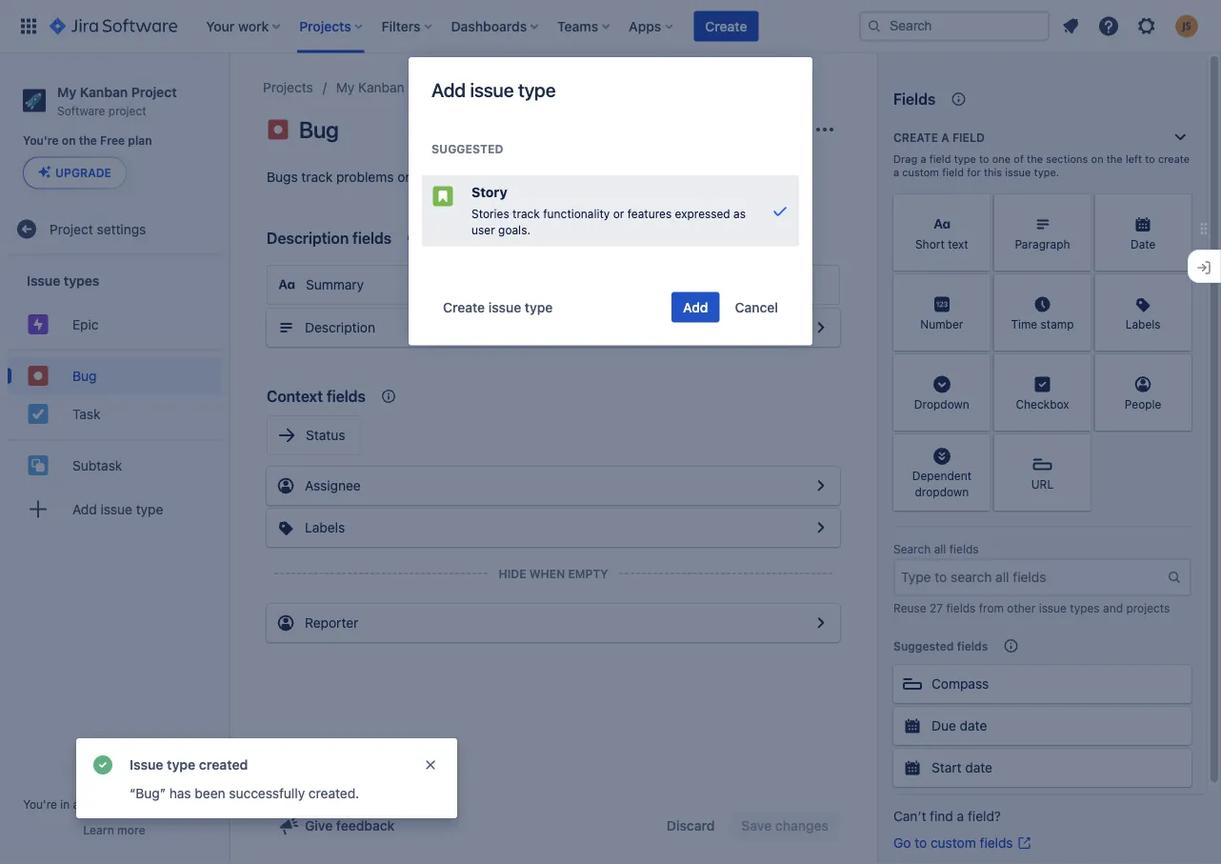 Task type: describe. For each thing, give the bounding box(es) containing it.
description for description fields
[[267, 229, 349, 247]]

project inside my kanban project link
[[408, 80, 452, 95]]

story
[[472, 184, 508, 200]]

reuse 27 fields from other issue types and projects
[[894, 601, 1171, 615]]

0 horizontal spatial settings
[[97, 221, 146, 237]]

projects
[[263, 80, 313, 95]]

from
[[980, 601, 1005, 615]]

can't find a field?
[[894, 809, 1002, 824]]

discard button
[[656, 811, 727, 842]]

success image
[[91, 754, 114, 777]]

a down drag
[[894, 166, 900, 179]]

user
[[472, 224, 495, 237]]

fields up the status
[[327, 387, 366, 406]]

primary element
[[11, 0, 860, 53]]

summary
[[306, 277, 364, 293]]

go to custom fields
[[894, 835, 1014, 851]]

learn more button
[[83, 823, 146, 838]]

epic link
[[8, 305, 221, 343]]

task
[[72, 406, 101, 422]]

upgrade
[[55, 166, 111, 180]]

issue type icon image
[[267, 118, 290, 141]]

dropdown
[[915, 486, 969, 499]]

description button
[[267, 309, 841, 347]]

created.
[[309, 786, 359, 802]]

due
[[932, 718, 957, 734]]

1 vertical spatial project settings link
[[8, 210, 221, 248]]

a right find
[[958, 809, 965, 824]]

reporter
[[305, 615, 359, 631]]

open field configuration image for reporter
[[810, 612, 833, 635]]

you're for you're in a team-managed project
[[23, 798, 57, 811]]

stamp
[[1041, 317, 1075, 331]]

find
[[930, 809, 954, 824]]

dependent dropdown
[[913, 469, 972, 499]]

for
[[968, 166, 981, 179]]

suggested fields
[[894, 640, 989, 653]]

subtask link
[[8, 446, 221, 484]]

functionality
[[543, 207, 610, 221]]

can't
[[894, 809, 927, 824]]

as
[[734, 207, 746, 221]]

0 vertical spatial on
[[62, 134, 76, 147]]

story stories track functionality or features expressed as user goals.
[[472, 184, 746, 237]]

labels inside button
[[305, 520, 345, 536]]

open field configuration image for summary
[[810, 316, 833, 339]]

search image
[[867, 19, 883, 34]]

1 horizontal spatial the
[[1028, 153, 1044, 165]]

start date
[[932, 760, 993, 776]]

add issue type image
[[27, 498, 50, 521]]

sections
[[1047, 153, 1089, 165]]

text
[[948, 237, 969, 251]]

0 horizontal spatial track
[[302, 169, 333, 185]]

assignee button
[[267, 467, 841, 505]]

due date button
[[894, 707, 1192, 745]]

stories
[[472, 207, 510, 221]]

give feedback button
[[267, 811, 406, 842]]

more information about the context fields image for context fields
[[377, 385, 400, 408]]

subtask
[[72, 457, 122, 473]]

2 horizontal spatial to
[[1146, 153, 1156, 165]]

other
[[1008, 601, 1036, 615]]

people
[[1125, 397, 1162, 411]]

dropdown
[[915, 397, 970, 411]]

plan
[[128, 134, 152, 147]]

this
[[984, 166, 1003, 179]]

successfully
[[229, 786, 305, 802]]

managed
[[115, 798, 165, 811]]

on inside drag a field type to one of the sections on the left to create a custom field for this issue type.
[[1092, 153, 1104, 165]]

field for create
[[953, 131, 985, 144]]

create for create issue type
[[443, 299, 485, 315]]

go
[[894, 835, 912, 851]]

suggested for suggested
[[432, 142, 504, 155]]

all
[[935, 543, 947, 556]]

goals.
[[499, 224, 531, 237]]

software
[[57, 104, 105, 117]]

compass
[[932, 676, 990, 692]]

bugs
[[267, 169, 298, 185]]

my kanban project link
[[336, 76, 452, 99]]

context
[[267, 387, 323, 406]]

project settings inside project settings link
[[50, 221, 146, 237]]

"bug" has been successfully created.
[[130, 786, 359, 802]]

selected image
[[769, 199, 792, 222]]

Search field
[[860, 11, 1050, 41]]

0 horizontal spatial or
[[398, 169, 410, 185]]

fields
[[894, 90, 936, 108]]

create button
[[694, 11, 759, 41]]

or inside "story stories track functionality or features expressed as user goals."
[[613, 207, 625, 221]]

cancel
[[735, 299, 779, 315]]

0 horizontal spatial to
[[915, 835, 928, 851]]

learn
[[83, 823, 114, 837]]

create for create a field
[[894, 131, 939, 144]]

field for drag
[[930, 153, 952, 165]]

2 vertical spatial field
[[943, 166, 964, 179]]

add issue type inside button
[[72, 501, 163, 517]]

projects
[[1127, 601, 1171, 615]]

date
[[1131, 237, 1156, 251]]

of
[[1014, 153, 1025, 165]]

more
[[117, 823, 146, 837]]

kanban for my kanban project
[[358, 80, 405, 95]]

add inside button
[[72, 501, 97, 517]]

add issue type dialog
[[409, 57, 813, 345]]

expressed
[[675, 207, 731, 221]]

group containing issue types
[[8, 256, 221, 540]]

reuse
[[894, 601, 927, 615]]

drag
[[894, 153, 918, 165]]

dismiss image
[[423, 758, 438, 773]]

create
[[1159, 153, 1191, 165]]

open field configuration image for assignee
[[810, 517, 833, 539]]

type inside button
[[525, 299, 553, 315]]

issue types
[[27, 273, 99, 288]]

"bug"
[[130, 786, 166, 802]]



Task type: locate. For each thing, give the bounding box(es) containing it.
0 vertical spatial open field configuration image
[[810, 316, 833, 339]]

1 vertical spatial create
[[894, 131, 939, 144]]

you're in a team-managed project
[[23, 798, 206, 811]]

add issue type
[[432, 78, 556, 101], [72, 501, 163, 517]]

1 vertical spatial issue
[[130, 757, 164, 773]]

0 vertical spatial add issue type
[[432, 78, 556, 101]]

discard
[[667, 818, 715, 834]]

0 vertical spatial types
[[64, 273, 99, 288]]

description up the summary
[[267, 229, 349, 247]]

0 vertical spatial date
[[960, 718, 988, 734]]

upgrade button
[[24, 158, 126, 188]]

my for my kanban project software project
[[57, 84, 76, 100]]

bug link
[[8, 357, 221, 395]]

0 horizontal spatial bug
[[72, 368, 97, 384]]

give
[[305, 818, 333, 834]]

fields left more information about the suggested fields 'image'
[[958, 640, 989, 653]]

issue for issue types
[[27, 273, 60, 288]]

date for due date
[[960, 718, 988, 734]]

types up the epic
[[64, 273, 99, 288]]

or
[[398, 169, 410, 185], [613, 207, 625, 221]]

0 horizontal spatial add issue type
[[72, 501, 163, 517]]

a right drag
[[921, 153, 927, 165]]

2 vertical spatial create
[[443, 299, 485, 315]]

a down more information about the fields image
[[942, 131, 950, 144]]

0 horizontal spatial my
[[57, 84, 76, 100]]

0 vertical spatial labels
[[1126, 317, 1162, 331]]

2 open field configuration image from the top
[[810, 517, 833, 539]]

open field configuration image inside assignee button
[[810, 475, 833, 498]]

0 vertical spatial project settings
[[475, 80, 571, 95]]

0 vertical spatial add
[[432, 78, 466, 101]]

1 vertical spatial project settings
[[50, 221, 146, 237]]

issue up "bug"
[[130, 757, 164, 773]]

to up this
[[980, 153, 990, 165]]

kanban up software on the top of the page
[[80, 84, 128, 100]]

suggested down 27
[[894, 640, 955, 653]]

bug inside group
[[72, 368, 97, 384]]

fields left this link will be opened in a new tab image
[[980, 835, 1014, 851]]

compass button
[[894, 665, 1192, 703]]

and
[[1104, 601, 1124, 615]]

more information about the fields image
[[948, 88, 971, 111]]

0 horizontal spatial kanban
[[80, 84, 128, 100]]

1 horizontal spatial project
[[168, 798, 206, 811]]

open field configuration image inside reporter button
[[810, 612, 833, 635]]

more information about the context fields image for description fields
[[403, 227, 426, 250]]

1 horizontal spatial add
[[432, 78, 466, 101]]

1 open field configuration image from the top
[[810, 475, 833, 498]]

1 horizontal spatial or
[[613, 207, 625, 221]]

suggested for suggested fields
[[894, 640, 955, 653]]

open field configuration image inside description button
[[810, 316, 833, 339]]

my inside my kanban project software project
[[57, 84, 76, 100]]

my for my kanban project
[[336, 80, 355, 95]]

feedback
[[336, 818, 395, 834]]

0 vertical spatial bug
[[299, 116, 339, 143]]

create for create
[[706, 18, 748, 34]]

0 horizontal spatial the
[[79, 134, 97, 147]]

1 horizontal spatial track
[[513, 207, 540, 221]]

paragraph
[[1015, 237, 1071, 251]]

1 vertical spatial track
[[513, 207, 540, 221]]

in
[[60, 798, 70, 811]]

date inside due date button
[[960, 718, 988, 734]]

fields up the summary
[[353, 229, 392, 247]]

0 horizontal spatial project settings
[[50, 221, 146, 237]]

add left cancel
[[683, 299, 709, 315]]

to
[[980, 153, 990, 165], [1146, 153, 1156, 165], [915, 835, 928, 851]]

jira software image
[[50, 15, 178, 38], [50, 15, 178, 38]]

epic
[[72, 316, 99, 332]]

project inside my kanban project software project
[[108, 104, 146, 117]]

open field configuration image inside labels button
[[810, 517, 833, 539]]

0 vertical spatial more information about the context fields image
[[403, 227, 426, 250]]

more information about the context fields image right context fields
[[377, 385, 400, 408]]

2 horizontal spatial the
[[1107, 153, 1123, 165]]

on right "sections"
[[1092, 153, 1104, 165]]

issue down 'subtask' link
[[101, 501, 132, 517]]

issue down of
[[1006, 166, 1032, 179]]

1 horizontal spatial issue
[[130, 757, 164, 773]]

2 horizontal spatial create
[[894, 131, 939, 144]]

learn more
[[83, 823, 146, 837]]

date inside start date button
[[966, 760, 993, 776]]

track up goals.
[[513, 207, 540, 221]]

Type to search all fields text field
[[896, 560, 1168, 595]]

features
[[628, 207, 672, 221]]

my right projects
[[336, 80, 355, 95]]

0 vertical spatial field
[[953, 131, 985, 144]]

drag a field type to one of the sections on the left to create a custom field for this issue type.
[[894, 153, 1191, 179]]

field left for
[[943, 166, 964, 179]]

project up plan
[[108, 104, 146, 117]]

track right bugs
[[302, 169, 333, 185]]

kanban for my kanban project software project
[[80, 84, 128, 100]]

issue
[[27, 273, 60, 288], [130, 757, 164, 773]]

date right due
[[960, 718, 988, 734]]

1 vertical spatial field
[[930, 153, 952, 165]]

project settings
[[475, 80, 571, 95], [50, 221, 146, 237]]

1 horizontal spatial bug
[[299, 116, 339, 143]]

due date
[[932, 718, 988, 734]]

create inside button
[[443, 299, 485, 315]]

kanban down primary element
[[358, 80, 405, 95]]

1 horizontal spatial types
[[1071, 601, 1100, 615]]

0 horizontal spatial more information about the context fields image
[[377, 385, 400, 408]]

cancel button
[[724, 292, 790, 322]]

suggested inside the add issue type "dialog"
[[432, 142, 504, 155]]

search
[[894, 543, 931, 556]]

2 group from the top
[[8, 349, 221, 439]]

0 vertical spatial track
[[302, 169, 333, 185]]

context fields
[[267, 387, 366, 406]]

url
[[1032, 477, 1054, 491]]

add issue type down primary element
[[432, 78, 556, 101]]

start date button
[[894, 749, 1192, 787]]

a right in
[[73, 798, 79, 811]]

create a field
[[894, 131, 985, 144]]

fields
[[353, 229, 392, 247], [327, 387, 366, 406], [950, 543, 979, 556], [947, 601, 976, 615], [958, 640, 989, 653], [980, 835, 1014, 851]]

number
[[921, 317, 964, 331]]

errors.
[[414, 169, 454, 185]]

go to custom fields link
[[894, 834, 1033, 853]]

time
[[1012, 317, 1038, 331]]

to right left
[[1146, 153, 1156, 165]]

has
[[169, 786, 191, 802]]

0 horizontal spatial labels
[[305, 520, 345, 536]]

short
[[916, 237, 945, 251]]

add issue type down 'subtask' link
[[72, 501, 163, 517]]

1 vertical spatial types
[[1071, 601, 1100, 615]]

0 vertical spatial description
[[267, 229, 349, 247]]

left
[[1126, 153, 1143, 165]]

issue right other
[[1040, 601, 1067, 615]]

bug up task
[[72, 368, 97, 384]]

or left the features
[[613, 207, 625, 221]]

you're up upgrade button
[[23, 134, 59, 147]]

issue inside add issue type button
[[101, 501, 132, 517]]

1 vertical spatial bug
[[72, 368, 97, 384]]

0 horizontal spatial types
[[64, 273, 99, 288]]

add button
[[672, 292, 720, 322]]

open field configuration image for assignee
[[810, 475, 833, 498]]

date for start date
[[966, 760, 993, 776]]

type.
[[1035, 166, 1060, 179]]

you're for you're on the free plan
[[23, 134, 59, 147]]

my kanban project software project
[[57, 84, 177, 117]]

more information about the context fields image down errors.
[[403, 227, 426, 250]]

task link
[[8, 395, 221, 433]]

settings down create banner
[[522, 80, 571, 95]]

start
[[932, 760, 962, 776]]

2 horizontal spatial add
[[683, 299, 709, 315]]

1 horizontal spatial more information about the context fields image
[[403, 227, 426, 250]]

date right start
[[966, 760, 993, 776]]

summary button
[[267, 265, 841, 305]]

search all fields
[[894, 543, 979, 556]]

2 you're from the top
[[23, 798, 57, 811]]

1 horizontal spatial my
[[336, 80, 355, 95]]

description down the summary
[[305, 320, 376, 335]]

27
[[930, 601, 944, 615]]

reporter button
[[267, 604, 841, 642]]

issue inside create issue type button
[[489, 299, 522, 315]]

1 vertical spatial date
[[966, 760, 993, 776]]

more information about the suggested fields image
[[1000, 635, 1023, 658]]

time stamp
[[1012, 317, 1075, 331]]

0 vertical spatial open field configuration image
[[810, 475, 833, 498]]

project inside my kanban project software project
[[131, 84, 177, 100]]

create banner
[[0, 0, 1222, 53]]

0 horizontal spatial on
[[62, 134, 76, 147]]

open field configuration image
[[810, 475, 833, 498], [810, 612, 833, 635]]

team-
[[83, 798, 115, 811]]

type inside button
[[136, 501, 163, 517]]

problems
[[336, 169, 394, 185]]

0 vertical spatial issue
[[27, 273, 60, 288]]

custom down can't find a field?
[[931, 835, 977, 851]]

1 horizontal spatial project settings link
[[475, 76, 571, 99]]

one
[[993, 153, 1011, 165]]

0 horizontal spatial add
[[72, 501, 97, 517]]

1 vertical spatial or
[[613, 207, 625, 221]]

0 horizontal spatial project
[[108, 104, 146, 117]]

add down subtask
[[72, 501, 97, 517]]

kanban inside my kanban project software project
[[80, 84, 128, 100]]

kanban
[[358, 80, 405, 95], [80, 84, 128, 100]]

labels down assignee on the left
[[305, 520, 345, 536]]

track
[[302, 169, 333, 185], [513, 207, 540, 221]]

this link will be opened in a new tab image
[[1018, 836, 1033, 851]]

type inside drag a field type to one of the sections on the left to create a custom field for this issue type.
[[955, 153, 977, 165]]

projects link
[[263, 76, 313, 99]]

0 vertical spatial or
[[398, 169, 410, 185]]

fields right 27
[[947, 601, 976, 615]]

give feedback
[[305, 818, 395, 834]]

1 vertical spatial add
[[683, 299, 709, 315]]

description inside button
[[305, 320, 376, 335]]

the left free
[[79, 134, 97, 147]]

1 horizontal spatial labels
[[1126, 317, 1162, 331]]

types left and
[[1071, 601, 1100, 615]]

the right of
[[1028, 153, 1044, 165]]

1 horizontal spatial settings
[[522, 80, 571, 95]]

add down primary element
[[432, 78, 466, 101]]

0 horizontal spatial project settings link
[[8, 210, 221, 248]]

create inside button
[[706, 18, 748, 34]]

project settings link
[[475, 76, 571, 99], [8, 210, 221, 248]]

suggested up errors.
[[432, 142, 504, 155]]

labels down date
[[1126, 317, 1162, 331]]

short text
[[916, 237, 969, 251]]

1 horizontal spatial suggested
[[894, 640, 955, 653]]

issue up epic 'link'
[[27, 273, 60, 288]]

been
[[195, 786, 225, 802]]

1 vertical spatial custom
[[931, 835, 977, 851]]

1 horizontal spatial to
[[980, 153, 990, 165]]

create issue type
[[443, 299, 553, 315]]

1 horizontal spatial kanban
[[358, 80, 405, 95]]

add issue type inside "dialog"
[[432, 78, 556, 101]]

suggested
[[432, 142, 504, 155], [894, 640, 955, 653]]

custom inside drag a field type to one of the sections on the left to create a custom field for this issue type.
[[903, 166, 940, 179]]

1 vertical spatial you're
[[23, 798, 57, 811]]

0 vertical spatial create
[[706, 18, 748, 34]]

1 horizontal spatial add issue type
[[432, 78, 556, 101]]

1 vertical spatial suggested
[[894, 640, 955, 653]]

open field configuration image
[[810, 316, 833, 339], [810, 517, 833, 539]]

add inside button
[[683, 299, 709, 315]]

1 vertical spatial open field configuration image
[[810, 517, 833, 539]]

1 vertical spatial description
[[305, 320, 376, 335]]

group
[[8, 256, 221, 540], [8, 349, 221, 439]]

issue type created
[[130, 757, 248, 773]]

0 horizontal spatial create
[[443, 299, 485, 315]]

0 horizontal spatial suggested
[[432, 142, 504, 155]]

issue down goals.
[[489, 299, 522, 315]]

0 vertical spatial custom
[[903, 166, 940, 179]]

2 open field configuration image from the top
[[810, 612, 833, 635]]

labels
[[1126, 317, 1162, 331], [305, 520, 345, 536]]

my kanban project
[[336, 80, 452, 95]]

group containing bug
[[8, 349, 221, 439]]

custom down drag
[[903, 166, 940, 179]]

project down issue type created
[[168, 798, 206, 811]]

to right go at the right
[[915, 835, 928, 851]]

issue
[[470, 78, 514, 101], [1006, 166, 1032, 179], [489, 299, 522, 315], [101, 501, 132, 517], [1040, 601, 1067, 615]]

labels button
[[267, 509, 841, 547]]

you're on the free plan
[[23, 134, 152, 147]]

issue inside drag a field type to one of the sections on the left to create a custom field for this issue type.
[[1006, 166, 1032, 179]]

field up for
[[953, 131, 985, 144]]

1 group from the top
[[8, 256, 221, 540]]

settings down upgrade
[[97, 221, 146, 237]]

1 vertical spatial project
[[168, 798, 206, 811]]

settings
[[522, 80, 571, 95], [97, 221, 146, 237]]

kanban inside my kanban project link
[[358, 80, 405, 95]]

track inside "story stories track functionality or features expressed as user goals."
[[513, 207, 540, 221]]

my up software on the top of the page
[[57, 84, 76, 100]]

1 vertical spatial add issue type
[[72, 501, 163, 517]]

the left left
[[1107, 153, 1123, 165]]

1 horizontal spatial on
[[1092, 153, 1104, 165]]

0 vertical spatial project
[[108, 104, 146, 117]]

0 horizontal spatial issue
[[27, 273, 60, 288]]

date
[[960, 718, 988, 734], [966, 760, 993, 776]]

0 vertical spatial settings
[[522, 80, 571, 95]]

or left errors.
[[398, 169, 410, 185]]

issue down primary element
[[470, 78, 514, 101]]

1 vertical spatial more information about the context fields image
[[377, 385, 400, 408]]

1 vertical spatial labels
[[305, 520, 345, 536]]

on up upgrade button
[[62, 134, 76, 147]]

bug right "issue type icon"
[[299, 116, 339, 143]]

1 vertical spatial settings
[[97, 221, 146, 237]]

1 vertical spatial open field configuration image
[[810, 612, 833, 635]]

1 you're from the top
[[23, 134, 59, 147]]

1 open field configuration image from the top
[[810, 316, 833, 339]]

more information about the context fields image
[[403, 227, 426, 250], [377, 385, 400, 408]]

1 vertical spatial on
[[1092, 153, 1104, 165]]

1 horizontal spatial project settings
[[475, 80, 571, 95]]

1 horizontal spatial create
[[706, 18, 748, 34]]

field down create a field
[[930, 153, 952, 165]]

issue for issue type created
[[130, 757, 164, 773]]

description for description
[[305, 320, 376, 335]]

2 vertical spatial add
[[72, 501, 97, 517]]

0 vertical spatial suggested
[[432, 142, 504, 155]]

assignee
[[305, 478, 361, 494]]

fields right all
[[950, 543, 979, 556]]

add issue type button
[[8, 490, 221, 528]]

0 vertical spatial project settings link
[[475, 76, 571, 99]]

you're left in
[[23, 798, 57, 811]]

0 vertical spatial you're
[[23, 134, 59, 147]]

project
[[408, 80, 452, 95], [475, 80, 518, 95], [131, 84, 177, 100], [50, 221, 93, 237]]



Task type: vqa. For each thing, say whether or not it's contained in the screenshot.


